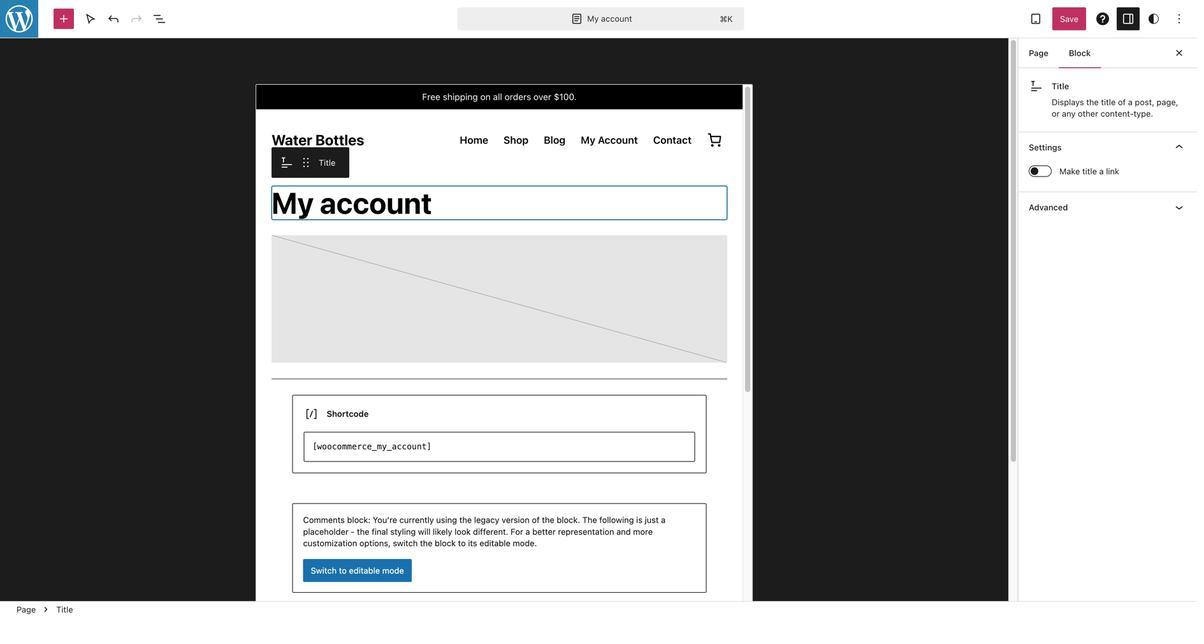 Task type: describe. For each thing, give the bounding box(es) containing it.
drag image
[[298, 155, 314, 170]]

toggle block inserter image
[[56, 11, 71, 26]]

content-
[[1101, 109, 1134, 118]]

settings
[[1029, 142, 1062, 152]]

account
[[601, 14, 632, 23]]

close settings image
[[1172, 45, 1187, 61]]

block
[[1069, 48, 1091, 58]]

title inside the title button
[[319, 158, 336, 167]]

⌘k
[[720, 14, 733, 24]]

title inside 'block breadcrumb' list
[[56, 605, 73, 614]]

displays
[[1052, 97, 1084, 107]]

view image
[[1028, 11, 1043, 26]]

title button
[[319, 147, 342, 178]]

options image
[[1172, 11, 1187, 26]]

0 vertical spatial page
[[1029, 48, 1048, 58]]

link
[[1106, 166, 1119, 176]]

page inside 'block breadcrumb' list
[[17, 605, 36, 614]]

1 vertical spatial page button
[[11, 602, 41, 617]]

redo image
[[129, 11, 144, 26]]

title inside title displays the title of a post, page, or any other content-type.
[[1052, 81, 1069, 91]]

my account
[[587, 14, 632, 23]]

0 horizontal spatial a
[[1099, 166, 1104, 176]]

list view image
[[152, 11, 167, 26]]

1 vertical spatial title
[[1082, 166, 1097, 176]]

settings image
[[1121, 11, 1136, 26]]

advanced
[[1029, 202, 1068, 212]]

post,
[[1135, 97, 1154, 107]]

or
[[1052, 109, 1060, 118]]



Task type: vqa. For each thing, say whether or not it's contained in the screenshot.
VIEW image
yes



Task type: locate. For each thing, give the bounding box(es) containing it.
any
[[1062, 109, 1076, 118]]

undo image
[[106, 11, 121, 26]]

2 horizontal spatial title
[[1052, 81, 1069, 91]]

of
[[1118, 97, 1126, 107]]

0 vertical spatial title
[[1101, 97, 1116, 107]]

1 horizontal spatial title
[[319, 158, 336, 167]]

0 horizontal spatial title
[[56, 605, 73, 614]]

a inside title displays the title of a post, page, or any other content-type.
[[1128, 97, 1133, 107]]

type.
[[1134, 109, 1153, 118]]

tools image
[[83, 11, 98, 26]]

title inside title displays the title of a post, page, or any other content-type.
[[1101, 97, 1116, 107]]

advanced button
[[1019, 192, 1197, 222]]

block button
[[1059, 38, 1101, 68]]

editor top bar region
[[0, 0, 1197, 38]]

1 vertical spatial title
[[319, 158, 336, 167]]

a left link
[[1099, 166, 1104, 176]]

save button
[[1052, 7, 1086, 30]]

make title a link
[[1059, 166, 1119, 176]]

title left of
[[1101, 97, 1116, 107]]

1 vertical spatial page
[[17, 605, 36, 614]]

my
[[587, 14, 599, 23]]

help image
[[1095, 11, 1110, 26]]

0 vertical spatial title
[[1052, 81, 1069, 91]]

a right of
[[1128, 97, 1133, 107]]

page button
[[1019, 38, 1059, 68], [11, 602, 41, 617]]

the
[[1086, 97, 1099, 107]]

block breadcrumb list
[[0, 602, 90, 617]]

a
[[1128, 97, 1133, 107], [1099, 166, 1104, 176]]

0 horizontal spatial page button
[[11, 602, 41, 617]]

1 horizontal spatial a
[[1128, 97, 1133, 107]]

1 horizontal spatial page
[[1029, 48, 1048, 58]]

make
[[1059, 166, 1080, 176]]

title displays the title of a post, page, or any other content-type.
[[1052, 81, 1178, 118]]

title right make
[[1082, 166, 1097, 176]]

0 horizontal spatial title
[[1082, 166, 1097, 176]]

site icon image
[[0, 0, 40, 39]]

0 horizontal spatial page
[[17, 605, 36, 614]]

title
[[1101, 97, 1116, 107], [1082, 166, 1097, 176]]

0 vertical spatial page button
[[1019, 38, 1059, 68]]

styles image
[[1146, 11, 1161, 26]]

page
[[1029, 48, 1048, 58], [17, 605, 36, 614]]

1 horizontal spatial page button
[[1019, 38, 1059, 68]]

page,
[[1157, 97, 1178, 107]]

save
[[1060, 14, 1078, 24]]

2 vertical spatial title
[[56, 605, 73, 614]]

1 vertical spatial a
[[1099, 166, 1104, 176]]

settings button
[[1019, 132, 1197, 162]]

0 vertical spatial a
[[1128, 97, 1133, 107]]

other
[[1078, 109, 1098, 118]]

1 horizontal spatial title
[[1101, 97, 1116, 107]]

title
[[1052, 81, 1069, 91], [319, 158, 336, 167], [56, 605, 73, 614]]



